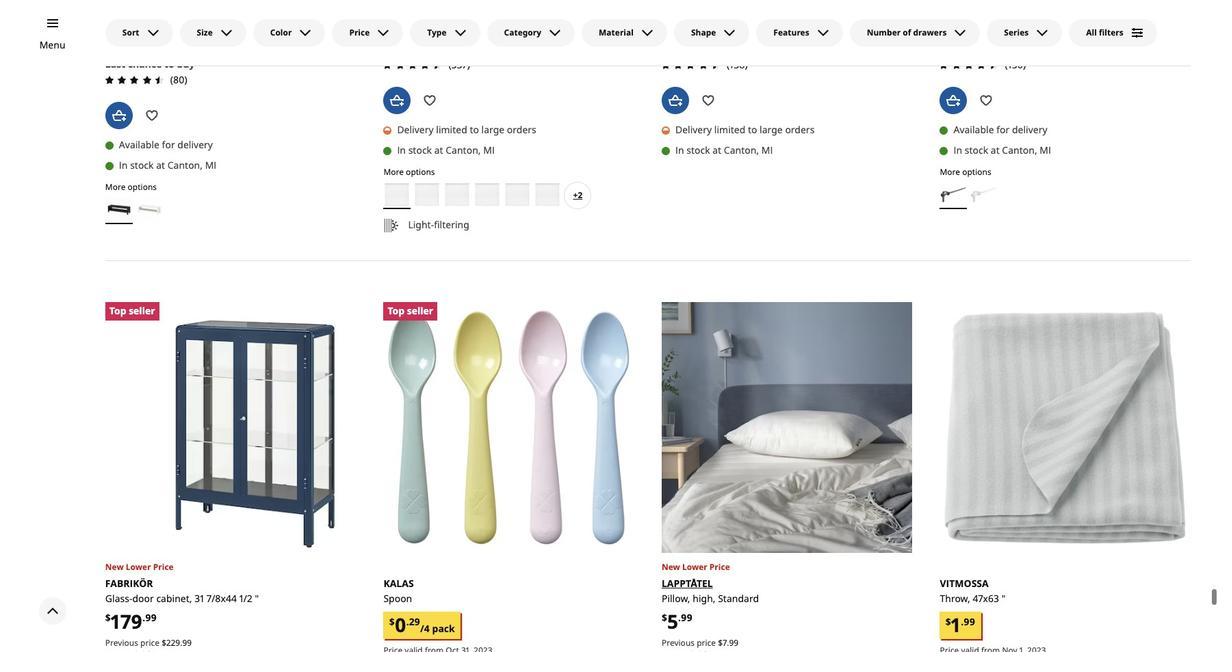 Task type: locate. For each thing, give the bounding box(es) containing it.
0 horizontal spatial orders
[[507, 123, 536, 136]]

2 lower from the left
[[682, 562, 707, 573]]

26, inside previous price $ 42 . 99 price valid from sep 26, 2023
[[462, 39, 474, 51]]

price inside previous price $ 64 . 99 price valid from sep 26, 2023
[[140, 27, 159, 38]]

2 sep from the left
[[446, 39, 460, 51]]

$ inside the $ 1 . 99
[[946, 616, 951, 629]]

1 vertical spatial delivery
[[177, 138, 213, 151]]

2 delivery from the left
[[397, 123, 434, 136]]

valid inside previous price $ 42 . 99 price valid from sep 26, 2023
[[405, 39, 423, 51]]

99 right 42
[[456, 27, 465, 38]]

from inside previous price $ 11 . 99 price valid from nov 1, 2023
[[981, 39, 1000, 51]]

2 valid from the left
[[683, 39, 701, 51]]

filters
[[1099, 27, 1123, 38]]

2 horizontal spatial to
[[748, 123, 757, 136]]

glass-
[[105, 592, 132, 605]]

price left 229
[[140, 638, 159, 649]]

large for (138)
[[760, 123, 783, 136]]

for for sep
[[162, 138, 175, 151]]

1 horizontal spatial "
[[1002, 592, 1006, 605]]

2 limited from the left
[[436, 123, 467, 136]]

valid down shape
[[683, 39, 701, 51]]

sort button
[[105, 19, 173, 47]]

0 horizontal spatial seller
[[129, 305, 155, 318]]

delivery down review: 4.6 out of 5 stars. total reviews: 138 image
[[675, 123, 712, 136]]

99 for 7
[[729, 638, 739, 649]]

in stock at canton, mi for (537)
[[397, 144, 495, 157]]

99 for 21
[[733, 27, 743, 38]]

to
[[164, 57, 174, 70], [748, 123, 757, 136], [470, 123, 479, 136]]

1 horizontal spatial sep
[[446, 39, 460, 51]]

47x63
[[973, 592, 999, 605]]

available for delivery
[[954, 123, 1047, 136], [119, 138, 213, 151]]

2 horizontal spatial options
[[962, 166, 991, 178]]

0 horizontal spatial sep
[[168, 39, 182, 51]]

0 horizontal spatial top seller
[[109, 305, 155, 318]]

1 limited from the left
[[714, 123, 745, 136]]

1 horizontal spatial more options
[[383, 166, 435, 178]]

0 horizontal spatial to
[[164, 57, 174, 70]]

available for delivery down the (80)
[[119, 138, 213, 151]]

previous down 5
[[662, 638, 695, 649]]

2023 inside previous price $ 21 . 99 price valid from nov 2, 2023
[[750, 39, 769, 51]]

2023 for (150)
[[1027, 39, 1046, 51]]

buy
[[177, 57, 195, 70]]

new inside new lower price lapptåtel pillow, high, standard $ 5 . 99
[[662, 562, 680, 573]]

orders for (537)
[[507, 123, 536, 136]]

valid inside previous price $ 64 . 99 price valid from sep 26, 2023
[[126, 39, 145, 51]]

price inside previous price $ 42 . 99 price valid from sep 26, 2023
[[383, 39, 403, 51]]

delivery down the (80)
[[177, 138, 213, 151]]

previous inside previous price $ 11 . 99 price valid from nov 1, 2023
[[940, 27, 973, 38]]

4 2023 from the left
[[1027, 39, 1046, 51]]

color button
[[253, 19, 325, 47]]

1 seller from the left
[[129, 305, 155, 318]]

1 horizontal spatial 26,
[[462, 39, 474, 51]]

4 valid from the left
[[961, 39, 979, 51]]

review: 4.7 out of 5 stars. total reviews: 537 image
[[379, 57, 446, 73]]

delivery down (150) at the top of the page
[[1012, 123, 1047, 136]]

0 horizontal spatial delivery
[[177, 138, 213, 151]]

new for 179
[[105, 562, 124, 573]]

options for (150)
[[962, 166, 991, 178]]

1 top seller from the left
[[109, 305, 155, 318]]

1 top from the left
[[109, 305, 126, 318]]

1 sep from the left
[[168, 39, 182, 51]]

available down review: 4.5 out of 5 stars. total reviews: 150 image
[[954, 123, 994, 136]]

available down review: 4.6 out of 5 stars. total reviews: 80 "image"
[[119, 138, 159, 151]]

2 from from the left
[[703, 39, 722, 51]]

valid up review: 4.7 out of 5 stars. total reviews: 537 image
[[405, 39, 423, 51]]

99 for 229
[[182, 638, 192, 649]]

nov inside previous price $ 11 . 99 price valid from nov 1, 2023
[[1002, 39, 1017, 51]]

sep for limited
[[446, 39, 460, 51]]

99 right 21
[[733, 27, 743, 38]]

0 horizontal spatial new
[[105, 562, 124, 573]]

(80)
[[170, 73, 187, 86]]

$
[[162, 27, 166, 38], [718, 27, 723, 38], [440, 27, 445, 38], [996, 27, 1001, 38], [105, 612, 111, 625], [662, 612, 667, 625], [389, 616, 395, 629], [946, 616, 951, 629], [162, 638, 166, 649], [718, 638, 723, 649]]

orders for (138)
[[785, 123, 815, 136]]

lower inside new lower price fabrikör glass-door cabinet, 31 7/8x44 1/2 " $ 179 . 99
[[126, 562, 151, 573]]

previous up review: 4.5 out of 5 stars. total reviews: 150 image
[[940, 27, 973, 38]]

99 down door
[[145, 612, 157, 625]]

door
[[132, 592, 154, 605]]

2 seller from the left
[[407, 305, 433, 318]]

price button
[[332, 19, 403, 47]]

99 inside previous price $ 64 . 99 price valid from sep 26, 2023
[[178, 27, 187, 38]]

31
[[194, 592, 204, 605]]

lower up fabrikör
[[126, 562, 151, 573]]

. inside $ 0 . 29 /4 pack
[[406, 616, 409, 629]]

3 from from the left
[[425, 39, 444, 51]]

available for sep
[[119, 138, 159, 151]]

2 top from the left
[[388, 305, 404, 318]]

21
[[723, 27, 731, 38]]

previous inside previous price $ 21 . 99 price valid from nov 2, 2023
[[662, 27, 695, 38]]

top for new lower price
[[109, 305, 126, 318]]

series button
[[987, 19, 1062, 47]]

" right 1/2
[[255, 592, 259, 605]]

in
[[675, 144, 684, 157], [397, 144, 406, 157], [954, 144, 962, 157], [119, 159, 128, 172]]

from up review: 4.5 out of 5 stars. total reviews: 150 image
[[981, 39, 1000, 51]]

from
[[147, 39, 165, 51], [703, 39, 722, 51], [425, 39, 444, 51], [981, 39, 1000, 51]]

top for kalas
[[388, 305, 404, 318]]

. inside previous price $ 21 . 99 price valid from nov 2, 2023
[[731, 27, 733, 38]]

1 horizontal spatial delivery limited to large orders
[[675, 123, 815, 136]]

delivery limited to large orders down (537)
[[397, 123, 536, 136]]

delivery
[[675, 123, 712, 136], [397, 123, 434, 136]]

from down the 'type'
[[425, 39, 444, 51]]

for
[[997, 123, 1010, 136], [162, 138, 175, 151]]

99 inside previous price $ 11 . 99 price valid from nov 1, 2023
[[1010, 27, 1020, 38]]

0 vertical spatial available
[[954, 123, 994, 136]]

1 horizontal spatial large
[[760, 123, 783, 136]]

1 horizontal spatial delivery
[[1012, 123, 1047, 136]]

mi for (537)
[[483, 144, 495, 157]]

features
[[774, 27, 809, 38]]

new lower price lapptåtel pillow, high, standard $ 5 . 99
[[662, 562, 759, 635]]

0 horizontal spatial nov
[[724, 39, 739, 51]]

99 for 42
[[456, 27, 465, 38]]

2 orders from the left
[[507, 123, 536, 136]]

0 vertical spatial available for delivery
[[954, 123, 1047, 136]]

2023 inside previous price $ 11 . 99 price valid from nov 1, 2023
[[1027, 39, 1046, 51]]

+2
[[573, 190, 582, 201]]

1 delivery limited to large orders from the left
[[675, 123, 815, 136]]

0 horizontal spatial 26,
[[184, 39, 195, 51]]

0 horizontal spatial lower
[[126, 562, 151, 573]]

valid for (537)
[[405, 39, 423, 51]]

lower inside new lower price lapptåtel pillow, high, standard $ 5 . 99
[[682, 562, 707, 573]]

new inside new lower price fabrikör glass-door cabinet, 31 7/8x44 1/2 " $ 179 . 99
[[105, 562, 124, 573]]

1 horizontal spatial available
[[954, 123, 994, 136]]

0 vertical spatial for
[[997, 123, 1010, 136]]

stock for (150)
[[965, 144, 988, 157]]

1 26, from the left
[[184, 39, 195, 51]]

more options for (537)
[[383, 166, 435, 178]]

top seller for new lower price
[[109, 305, 155, 318]]

1 horizontal spatial available for delivery
[[954, 123, 1047, 136]]

previous up review: 4.6 out of 5 stars. total reviews: 138 image
[[662, 27, 695, 38]]

2023 inside previous price $ 64 . 99 price valid from sep 26, 2023
[[197, 39, 216, 51]]

in stock at canton, mi
[[675, 144, 773, 157], [397, 144, 495, 157], [954, 144, 1051, 157], [119, 159, 217, 172]]

1 horizontal spatial seller
[[407, 305, 433, 318]]

spoon
[[383, 592, 412, 605]]

1 horizontal spatial more
[[383, 166, 404, 178]]

lower
[[126, 562, 151, 573], [682, 562, 707, 573]]

1 horizontal spatial nov
[[1002, 39, 1017, 51]]

1 nov from the left
[[724, 39, 739, 51]]

99 inside previous price $ 21 . 99 price valid from nov 2, 2023
[[733, 27, 743, 38]]

0 horizontal spatial delivery
[[397, 123, 434, 136]]

1 vertical spatial for
[[162, 138, 175, 151]]

from for (150)
[[981, 39, 1000, 51]]

for down the (80)
[[162, 138, 175, 151]]

features button
[[756, 19, 843, 47]]

options for (537)
[[406, 166, 435, 178]]

at
[[713, 144, 721, 157], [434, 144, 443, 157], [991, 144, 1000, 157], [156, 159, 165, 172]]

nov left 2,
[[724, 39, 739, 51]]

price for 11
[[975, 27, 994, 38]]

sep down 64
[[168, 39, 182, 51]]

delivery limited to large orders down (138)
[[675, 123, 815, 136]]

top seller for kalas
[[388, 305, 433, 318]]

2023 inside previous price $ 42 . 99 price valid from sep 26, 2023
[[476, 39, 494, 51]]

chance
[[128, 57, 162, 70]]

sep for for
[[168, 39, 182, 51]]

from for (138)
[[703, 39, 722, 51]]

0 horizontal spatial delivery limited to large orders
[[397, 123, 536, 136]]

" inside new lower price fabrikör glass-door cabinet, 31 7/8x44 1/2 " $ 179 . 99
[[255, 592, 259, 605]]

canton, for (537)
[[446, 144, 481, 157]]

price right sort
[[140, 27, 159, 38]]

1 horizontal spatial orders
[[785, 123, 815, 136]]

2 top seller from the left
[[388, 305, 433, 318]]

0 vertical spatial delivery
[[1012, 123, 1047, 136]]

2 horizontal spatial more options
[[940, 166, 991, 178]]

1 lower from the left
[[126, 562, 151, 573]]

price
[[140, 27, 159, 38], [697, 27, 716, 38], [419, 27, 438, 38], [975, 27, 994, 38], [140, 638, 159, 649], [697, 638, 716, 649]]

99 right 5
[[681, 612, 692, 625]]

1 horizontal spatial for
[[997, 123, 1010, 136]]

1 horizontal spatial options
[[406, 166, 435, 178]]

sep down 42
[[446, 39, 460, 51]]

seller
[[129, 305, 155, 318], [407, 305, 433, 318]]

delivery for (537)
[[397, 123, 434, 136]]

review: 4.6 out of 5 stars. total reviews: 138 image
[[658, 57, 724, 73]]

" right 47x63
[[1002, 592, 1006, 605]]

4 from from the left
[[981, 39, 1000, 51]]

1 vertical spatial available
[[119, 138, 159, 151]]

available
[[954, 123, 994, 136], [119, 138, 159, 151]]

2 2023 from the left
[[750, 39, 769, 51]]

valid
[[126, 39, 145, 51], [683, 39, 701, 51], [405, 39, 423, 51], [961, 39, 979, 51]]

previous inside previous price $ 64 . 99 price valid from sep 26, 2023
[[105, 27, 138, 38]]

lower up lapptåtel
[[682, 562, 707, 573]]

previous for previous price $ 11 . 99 price valid from nov 1, 2023
[[940, 27, 973, 38]]

99 right 229
[[182, 638, 192, 649]]

cabinet,
[[156, 592, 192, 605]]

delivery down review: 4.7 out of 5 stars. total reviews: 537 image
[[397, 123, 434, 136]]

limited
[[714, 123, 745, 136], [436, 123, 467, 136]]

valid up review: 4.5 out of 5 stars. total reviews: 150 image
[[961, 39, 979, 51]]

previous inside previous price $ 42 . 99 price valid from sep 26, 2023
[[383, 27, 416, 38]]

valid for (150)
[[961, 39, 979, 51]]

valid down sort
[[126, 39, 145, 51]]

99 inside previous price $ 42 . 99 price valid from sep 26, 2023
[[456, 27, 465, 38]]

price inside new lower price lapptåtel pillow, high, standard $ 5 . 99
[[710, 562, 730, 573]]

2 nov from the left
[[1002, 39, 1017, 51]]

1 " from the left
[[255, 592, 259, 605]]

price inside previous price $ 21 . 99 price valid from nov 2, 2023
[[697, 27, 716, 38]]

0 horizontal spatial for
[[162, 138, 175, 151]]

99 right 64
[[178, 27, 187, 38]]

available for delivery for sep
[[119, 138, 213, 151]]

more options
[[383, 166, 435, 178], [940, 166, 991, 178], [105, 181, 157, 193]]

3 valid from the left
[[405, 39, 423, 51]]

26, up buy
[[184, 39, 195, 51]]

previous up review: 4.7 out of 5 stars. total reviews: 537 image
[[383, 27, 416, 38]]

2 new from the left
[[662, 562, 680, 573]]

1 orders from the left
[[785, 123, 815, 136]]

nov inside previous price $ 21 . 99 price valid from nov 2, 2023
[[724, 39, 739, 51]]

26, for delivery
[[184, 39, 195, 51]]

26, up (537)
[[462, 39, 474, 51]]

to for (537)
[[470, 123, 479, 136]]

0 horizontal spatial large
[[481, 123, 505, 136]]

0 horizontal spatial available
[[119, 138, 159, 151]]

1 new from the left
[[105, 562, 124, 573]]

from inside previous price $ 21 . 99 price valid from nov 2, 2023
[[703, 39, 722, 51]]

previous price $ 42 . 99 price valid from sep 26, 2023
[[383, 27, 494, 51]]

1 valid from the left
[[126, 39, 145, 51]]

1 horizontal spatial delivery
[[675, 123, 712, 136]]

price left 42
[[419, 27, 438, 38]]

. inside the $ 1 . 99
[[961, 616, 964, 629]]

/4
[[420, 623, 430, 636]]

0 horizontal spatial "
[[255, 592, 259, 605]]

179
[[111, 609, 142, 635]]

sep inside previous price $ 64 . 99 price valid from sep 26, 2023
[[168, 39, 182, 51]]

price inside popup button
[[349, 27, 370, 38]]

valid inside previous price $ 11 . 99 price valid from nov 1, 2023
[[961, 39, 979, 51]]

1 horizontal spatial limited
[[714, 123, 745, 136]]

previous price $ 11 . 99 price valid from nov 1, 2023
[[940, 27, 1046, 51]]

2 delivery limited to large orders from the left
[[397, 123, 536, 136]]

mi for (150)
[[1040, 144, 1051, 157]]

0
[[395, 613, 406, 639]]

price left '11'
[[975, 27, 994, 38]]

at for (138)
[[713, 144, 721, 157]]

99 right '11'
[[1010, 27, 1020, 38]]

2 " from the left
[[1002, 592, 1006, 605]]

previous down 179
[[105, 638, 138, 649]]

stock for (138)
[[687, 144, 710, 157]]

pack
[[432, 623, 455, 636]]

1 horizontal spatial new
[[662, 562, 680, 573]]

1 horizontal spatial top seller
[[388, 305, 433, 318]]

sep inside previous price $ 42 . 99 price valid from sep 26, 2023
[[446, 39, 460, 51]]

menu button
[[39, 38, 65, 53]]

2023
[[197, 39, 216, 51], [750, 39, 769, 51], [476, 39, 494, 51], [1027, 39, 1046, 51]]

0 horizontal spatial available for delivery
[[119, 138, 213, 151]]

nov left 1,
[[1002, 39, 1017, 51]]

2 large from the left
[[481, 123, 505, 136]]

0 horizontal spatial top
[[109, 305, 126, 318]]

nov for (138)
[[724, 39, 739, 51]]

drawers
[[913, 27, 947, 38]]

price inside previous price $ 11 . 99 price valid from nov 1, 2023
[[975, 27, 994, 38]]

(537)
[[449, 58, 470, 71]]

previous for previous price $ 42 . 99 price valid from sep 26, 2023
[[383, 27, 416, 38]]

from inside previous price $ 42 . 99 price valid from sep 26, 2023
[[425, 39, 444, 51]]

1 2023 from the left
[[197, 39, 216, 51]]

delivery
[[1012, 123, 1047, 136], [177, 138, 213, 151]]

price left 21
[[697, 27, 716, 38]]

99 right 1 on the bottom of page
[[964, 616, 975, 629]]

2 26, from the left
[[462, 39, 474, 51]]

1 horizontal spatial to
[[470, 123, 479, 136]]

sep
[[168, 39, 182, 51], [446, 39, 460, 51]]

filtering
[[434, 218, 469, 231]]

delivery limited to large orders
[[675, 123, 815, 136], [397, 123, 536, 136]]

1 large from the left
[[760, 123, 783, 136]]

seller for kalas
[[407, 305, 433, 318]]

0 horizontal spatial limited
[[436, 123, 467, 136]]

limited down (537)
[[436, 123, 467, 136]]

review: 4.5 out of 5 stars. total reviews: 150 image
[[936, 57, 1002, 73]]

from down shape
[[703, 39, 722, 51]]

1 vertical spatial available for delivery
[[119, 138, 213, 151]]

lapptåtel
[[662, 577, 713, 590]]

new up fabrikör
[[105, 562, 124, 573]]

at for (150)
[[991, 144, 1000, 157]]

more
[[383, 166, 404, 178], [940, 166, 960, 178], [105, 181, 126, 193]]

99
[[178, 27, 187, 38], [733, 27, 743, 38], [456, 27, 465, 38], [1010, 27, 1020, 38], [145, 612, 157, 625], [681, 612, 692, 625], [964, 616, 975, 629], [182, 638, 192, 649], [729, 638, 739, 649]]

price inside previous price $ 42 . 99 price valid from sep 26, 2023
[[419, 27, 438, 38]]

$ inside previous price $ 21 . 99 price valid from nov 2, 2023
[[718, 27, 723, 38]]

$ inside previous price $ 42 . 99 price valid from sep 26, 2023
[[440, 27, 445, 38]]

26, inside previous price $ 64 . 99 price valid from sep 26, 2023
[[184, 39, 195, 51]]

1 horizontal spatial top
[[388, 305, 404, 318]]

from up 'last chance to buy'
[[147, 39, 165, 51]]

1 horizontal spatial lower
[[682, 562, 707, 573]]

available for delivery down (150) at the top of the page
[[954, 123, 1047, 136]]

nov
[[724, 39, 739, 51], [1002, 39, 1017, 51]]

previous up "last"
[[105, 27, 138, 38]]

kalas spoon
[[383, 577, 414, 605]]

1,
[[1020, 39, 1025, 51]]

3 2023 from the left
[[476, 39, 494, 51]]

2 horizontal spatial more
[[940, 166, 960, 178]]

fabrikör
[[105, 577, 153, 590]]

1 from from the left
[[147, 39, 165, 51]]

size button
[[180, 19, 246, 47]]

valid inside previous price $ 21 . 99 price valid from nov 2, 2023
[[683, 39, 701, 51]]

26,
[[184, 39, 195, 51], [462, 39, 474, 51]]

mi
[[762, 144, 773, 157], [483, 144, 495, 157], [1040, 144, 1051, 157], [205, 159, 217, 172]]

limited down (138)
[[714, 123, 745, 136]]

. inside new lower price fabrikör glass-door cabinet, 31 7/8x44 1/2 " $ 179 . 99
[[142, 612, 145, 625]]

99 right 7
[[729, 638, 739, 649]]

"
[[255, 592, 259, 605], [1002, 592, 1006, 605]]

large
[[760, 123, 783, 136], [481, 123, 505, 136]]

for down (150) at the top of the page
[[997, 123, 1010, 136]]

available for delivery for nov
[[954, 123, 1047, 136]]

price inside previous price $ 64 . 99 price valid from sep 26, 2023
[[105, 39, 124, 51]]

new up lapptåtel
[[662, 562, 680, 573]]

orders
[[785, 123, 815, 136], [507, 123, 536, 136]]

1 delivery from the left
[[675, 123, 712, 136]]

previous price $ 7 . 99
[[662, 638, 739, 649]]

all
[[1086, 27, 1097, 38]]



Task type: describe. For each thing, give the bounding box(es) containing it.
99 for 11
[[1010, 27, 1020, 38]]

in for (537)
[[397, 144, 406, 157]]

new for 5
[[662, 562, 680, 573]]

sort
[[122, 27, 139, 38]]

64
[[166, 27, 176, 38]]

review: 4.6 out of 5 stars. total reviews: 80 image
[[101, 72, 168, 88]]

standard
[[718, 592, 759, 605]]

. inside previous price $ 11 . 99 price valid from nov 1, 2023
[[1008, 27, 1010, 38]]

canton, for (138)
[[724, 144, 759, 157]]

seller for new lower price
[[129, 305, 155, 318]]

2023 for (537)
[[476, 39, 494, 51]]

0 horizontal spatial more
[[105, 181, 126, 193]]

vitmossa throw, 47x63 "
[[940, 577, 1006, 605]]

(150)
[[1005, 58, 1026, 71]]

light-filtering
[[408, 218, 469, 231]]

delivery limited to large orders for (138)
[[675, 123, 815, 136]]

price for 42
[[419, 27, 438, 38]]

$ inside $ 0 . 29 /4 pack
[[389, 616, 395, 629]]

99 inside new lower price fabrikör glass-door cabinet, 31 7/8x44 1/2 " $ 179 . 99
[[145, 612, 157, 625]]

type button
[[410, 19, 480, 47]]

delivery for (138)
[[675, 123, 712, 136]]

$ 0 . 29 /4 pack
[[389, 613, 455, 639]]

99 inside the $ 1 . 99
[[964, 616, 975, 629]]

2023 for (138)
[[750, 39, 769, 51]]

number of drawers
[[867, 27, 947, 38]]

previous for previous price $ 7 . 99
[[662, 638, 695, 649]]

0 horizontal spatial more options
[[105, 181, 157, 193]]

size
[[197, 27, 213, 38]]

previous price $ 21 . 99 price valid from nov 2, 2023
[[662, 27, 769, 51]]

last chance to buy
[[105, 57, 195, 70]]

7
[[723, 638, 727, 649]]

all filters
[[1086, 27, 1123, 38]]

price left 7
[[697, 638, 716, 649]]

number
[[867, 27, 901, 38]]

. inside new lower price lapptåtel pillow, high, standard $ 5 . 99
[[678, 612, 681, 625]]

category button
[[487, 19, 575, 47]]

7/8x44
[[207, 592, 237, 605]]

. inside previous price $ 42 . 99 price valid from sep 26, 2023
[[454, 27, 456, 38]]

in for (150)
[[954, 144, 962, 157]]

number of drawers button
[[850, 19, 980, 47]]

menu
[[39, 38, 65, 51]]

(138)
[[727, 58, 748, 71]]

new lower price fabrikör glass-door cabinet, 31 7/8x44 1/2 " $ 179 . 99
[[105, 562, 259, 635]]

material
[[599, 27, 634, 38]]

from for (537)
[[425, 39, 444, 51]]

pillow,
[[662, 592, 690, 605]]

$ 1 . 99
[[946, 613, 975, 639]]

previous for previous price $ 64 . 99 price valid from sep 26, 2023
[[105, 27, 138, 38]]

$ inside new lower price lapptåtel pillow, high, standard $ 5 . 99
[[662, 612, 667, 625]]

last
[[105, 57, 125, 70]]

canton, for (150)
[[1002, 144, 1037, 157]]

previous for previous price $ 21 . 99 price valid from nov 2, 2023
[[662, 27, 695, 38]]

price inside new lower price fabrikör glass-door cabinet, 31 7/8x44 1/2 " $ 179 . 99
[[153, 562, 174, 573]]

all filters button
[[1069, 19, 1157, 47]]

in stock at canton, mi for (150)
[[954, 144, 1051, 157]]

in stock at canton, mi for (138)
[[675, 144, 773, 157]]

42
[[445, 27, 454, 38]]

$ inside previous price $ 64 . 99 price valid from sep 26, 2023
[[162, 27, 166, 38]]

high,
[[693, 592, 716, 605]]

nov for (150)
[[1002, 39, 1017, 51]]

shape button
[[674, 19, 750, 47]]

$ inside new lower price fabrikör glass-door cabinet, 31 7/8x44 1/2 " $ 179 . 99
[[105, 612, 111, 625]]

price inside previous price $ 11 . 99 price valid from nov 1, 2023
[[940, 39, 959, 51]]

limited for (138)
[[714, 123, 745, 136]]

valid for (138)
[[683, 39, 701, 51]]

more options for (150)
[[940, 166, 991, 178]]

price for 21
[[697, 27, 716, 38]]

previous price $ 64 . 99 price valid from sep 26, 2023
[[105, 27, 216, 51]]

from inside previous price $ 64 . 99 price valid from sep 26, 2023
[[147, 39, 165, 51]]

type
[[427, 27, 447, 38]]

99 for 64
[[178, 27, 187, 38]]

more for (537)
[[383, 166, 404, 178]]

more for (150)
[[940, 166, 960, 178]]

price for 64
[[140, 27, 159, 38]]

lower for 179
[[126, 562, 151, 573]]

delivery limited to large orders for (537)
[[397, 123, 536, 136]]

" inside vitmossa throw, 47x63 "
[[1002, 592, 1006, 605]]

of
[[903, 27, 911, 38]]

2,
[[741, 39, 748, 51]]

light-
[[408, 218, 434, 231]]

in for (138)
[[675, 144, 684, 157]]

229
[[166, 638, 180, 649]]

vitmossa
[[940, 577, 989, 590]]

large for (537)
[[481, 123, 505, 136]]

+2 link
[[564, 182, 592, 209]]

limited for (537)
[[436, 123, 467, 136]]

available for nov
[[954, 123, 994, 136]]

$ inside previous price $ 11 . 99 price valid from nov 1, 2023
[[996, 27, 1001, 38]]

26, for to
[[462, 39, 474, 51]]

1/2
[[239, 592, 252, 605]]

previous price $ 229 . 99
[[105, 638, 192, 649]]

at for (537)
[[434, 144, 443, 157]]

11
[[1001, 27, 1008, 38]]

0 horizontal spatial options
[[128, 181, 157, 193]]

99 inside new lower price lapptåtel pillow, high, standard $ 5 . 99
[[681, 612, 692, 625]]

material button
[[582, 19, 667, 47]]

shape
[[691, 27, 716, 38]]

delivery for 26,
[[177, 138, 213, 151]]

throw,
[[940, 592, 970, 605]]

previous for previous price $ 229 . 99
[[105, 638, 138, 649]]

29
[[409, 616, 420, 629]]

mi for (138)
[[762, 144, 773, 157]]

delivery for 1,
[[1012, 123, 1047, 136]]

. inside previous price $ 64 . 99 price valid from sep 26, 2023
[[176, 27, 178, 38]]

stock for (537)
[[408, 144, 432, 157]]

to for (138)
[[748, 123, 757, 136]]

price inside previous price $ 21 . 99 price valid from nov 2, 2023
[[662, 39, 681, 51]]

lower for 5
[[682, 562, 707, 573]]

category
[[504, 27, 541, 38]]

series
[[1004, 27, 1029, 38]]

for for nov
[[997, 123, 1010, 136]]

color
[[270, 27, 292, 38]]

1
[[951, 613, 961, 639]]

kalas
[[383, 577, 414, 590]]

5
[[667, 609, 678, 635]]



Task type: vqa. For each thing, say whether or not it's contained in the screenshot.
Category Popup Button
yes



